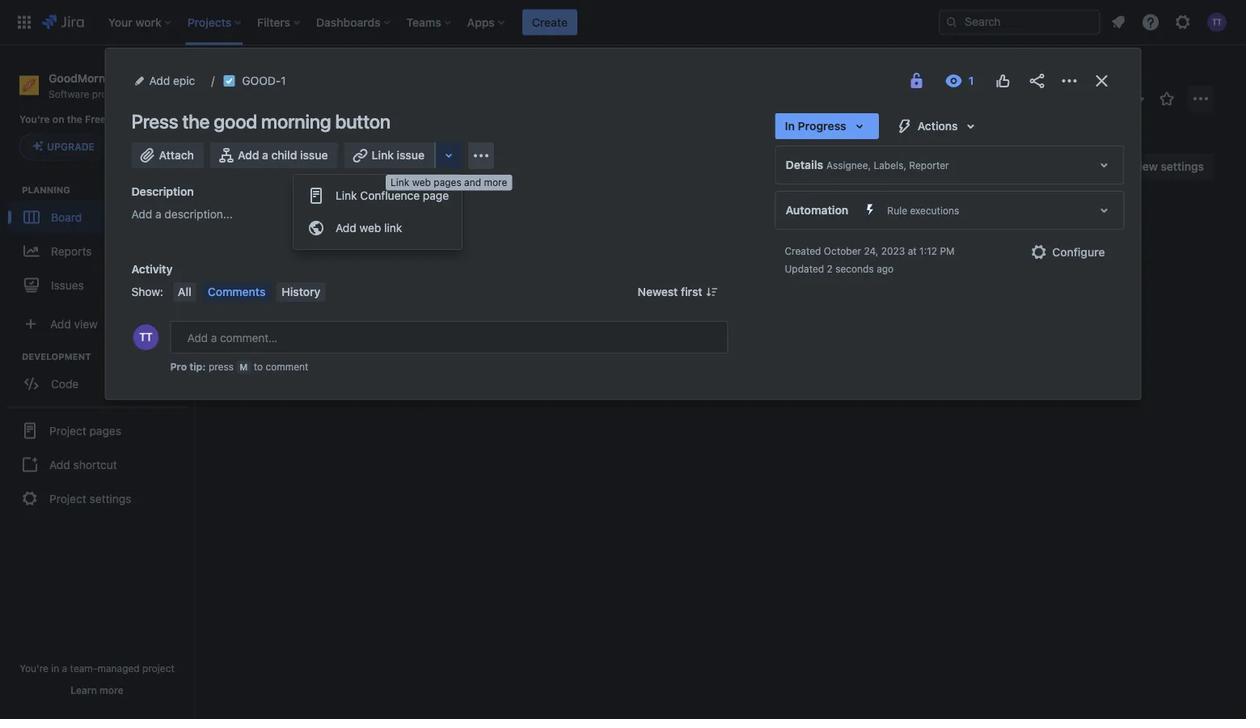 Task type: describe. For each thing, give the bounding box(es) containing it.
link for link web pages and more
[[391, 177, 410, 188]]

plan
[[109, 114, 129, 125]]

at
[[908, 245, 917, 257]]

close image
[[1093, 71, 1112, 91]]

pm
[[941, 245, 955, 257]]

link web pages and more
[[391, 177, 508, 188]]

link for link confluence page
[[336, 189, 357, 202]]

link issue
[[372, 148, 425, 162]]

task image
[[223, 74, 236, 87]]

group
[[878, 161, 910, 172]]

m
[[240, 362, 248, 372]]

attach
[[159, 148, 194, 162]]

board
[[51, 210, 82, 224]]

Search field
[[939, 9, 1101, 35]]

attach button
[[131, 142, 204, 168]]

first
[[681, 285, 703, 299]]

development
[[22, 351, 91, 362]]

by
[[913, 161, 924, 172]]

details
[[786, 158, 824, 172]]

planning
[[22, 184, 70, 195]]

rule
[[888, 205, 908, 216]]

child
[[271, 148, 297, 162]]

add for add a description...
[[131, 208, 152, 221]]

configure
[[1053, 246, 1106, 259]]

profile image of terry turtle image
[[133, 324, 159, 350]]

the inside dialog
[[182, 110, 210, 133]]

free
[[85, 114, 106, 125]]

you're for you're in a team-managed project
[[20, 663, 48, 674]]

reporter
[[910, 159, 950, 171]]

planning group
[[8, 183, 193, 306]]

project settings
[[49, 492, 131, 505]]

learn more
[[71, 685, 124, 696]]

executions
[[911, 205, 960, 216]]

group containing project pages
[[6, 406, 188, 521]]

add web link button
[[294, 212, 462, 244]]

link web pages and more image
[[439, 146, 459, 165]]

to
[[254, 361, 263, 372]]

link for link issue
[[372, 148, 394, 162]]

star good board image
[[1158, 89, 1177, 108]]

automations menu button icon image
[[1130, 89, 1150, 108]]

activity
[[131, 263, 173, 276]]

more inside link web pages and more tooltip
[[484, 177, 508, 188]]

configure link
[[1021, 240, 1115, 265]]

project for project settings
[[49, 492, 86, 505]]

add a child issue button
[[210, 142, 338, 168]]

group containing link confluence page
[[294, 175, 462, 249]]

pro
[[170, 361, 187, 372]]

create issue button
[[231, 252, 441, 282]]

pages inside group
[[89, 424, 121, 437]]

created october 24, 2023 at 1:12 pm updated 2 seconds ago
[[785, 245, 955, 274]]

code
[[51, 377, 79, 390]]

automation
[[786, 204, 849, 217]]

details element
[[776, 146, 1125, 184]]

learn more button
[[71, 684, 124, 697]]

add shortcut
[[49, 458, 117, 471]]

newest first button
[[628, 282, 729, 302]]

epic
[[173, 74, 195, 87]]

add web link
[[336, 221, 402, 235]]

add for add a child issue
[[238, 148, 259, 162]]

link web pages and more tooltip
[[386, 175, 512, 191]]

managed
[[97, 663, 140, 674]]

button
[[335, 110, 391, 133]]

all
[[178, 285, 192, 299]]

reports link
[[8, 233, 186, 269]]

morning
[[261, 110, 331, 133]]

2023
[[882, 245, 906, 257]]

newest first image
[[706, 286, 719, 299]]

on
[[52, 114, 64, 125]]

actions image
[[1060, 71, 1080, 91]]

1
[[281, 74, 286, 87]]

in progress button
[[776, 113, 879, 139]]

1 vertical spatial in progress
[[467, 222, 532, 234]]

pro tip: press m to comment
[[170, 361, 309, 372]]

board link
[[8, 201, 186, 233]]

in
[[51, 663, 59, 674]]

details assignee, labels, reporter
[[786, 158, 950, 172]]

web for link
[[360, 221, 381, 235]]

settings
[[89, 492, 131, 505]]

primary element
[[10, 0, 939, 45]]

link confluence page button
[[294, 180, 462, 212]]

add a description...
[[131, 208, 233, 221]]

add epic
[[149, 74, 195, 87]]

create button
[[523, 9, 578, 35]]

reports
[[51, 244, 92, 258]]

add for add web link
[[336, 221, 357, 235]]

october
[[824, 245, 862, 257]]

unassigned image
[[638, 290, 658, 310]]

you're on the free plan
[[19, 114, 129, 125]]

add app image
[[472, 146, 491, 165]]

0 horizontal spatial progress
[[480, 222, 532, 234]]

all button
[[173, 282, 196, 302]]

comments button
[[203, 282, 271, 302]]

project pages link
[[6, 413, 188, 449]]

actions button
[[886, 113, 991, 139]]

0 horizontal spatial in
[[467, 222, 477, 234]]

create for create
[[532, 15, 568, 29]]

good-1 link
[[242, 71, 286, 91]]

tip:
[[189, 361, 206, 372]]

goodmorning
[[49, 71, 122, 85]]

board
[[288, 99, 337, 121]]

group by
[[878, 161, 924, 172]]

create banner
[[0, 0, 1247, 45]]



Task type: locate. For each thing, give the bounding box(es) containing it.
software
[[49, 88, 89, 99]]

you're left "on"
[[19, 114, 50, 125]]

press the good morning button dialog
[[106, 49, 1141, 399]]

the
[[182, 110, 210, 133], [67, 114, 82, 125]]

web for pages
[[412, 177, 431, 188]]

1 horizontal spatial project
[[142, 663, 175, 674]]

add down description
[[131, 208, 152, 221]]

progress down and
[[480, 222, 532, 234]]

search image
[[946, 16, 959, 29]]

show:
[[131, 285, 163, 299]]

add people image
[[374, 157, 393, 176]]

0 vertical spatial in
[[785, 119, 795, 133]]

1 vertical spatial project
[[49, 492, 86, 505]]

press
[[131, 110, 178, 133]]

assignee,
[[827, 159, 871, 171]]

link
[[372, 148, 394, 162], [391, 177, 410, 188], [336, 189, 357, 202]]

add up create issue button
[[336, 221, 357, 235]]

0 vertical spatial group
[[294, 175, 462, 249]]

terry turtle image
[[337, 154, 362, 180]]

add left epic
[[149, 74, 170, 87]]

copy link to issue image
[[283, 74, 296, 87]]

labels,
[[874, 159, 907, 171]]

in inside dropdown button
[[785, 119, 795, 133]]

add shortcut button
[[6, 449, 188, 481]]

0 vertical spatial project
[[49, 424, 86, 437]]

in progress up details
[[785, 119, 847, 133]]

1 vertical spatial pages
[[89, 424, 121, 437]]

a left 'child'
[[262, 148, 269, 162]]

you're in a team-managed project
[[20, 663, 175, 674]]

in progress down and
[[467, 222, 532, 234]]

development group
[[8, 350, 193, 405]]

0 vertical spatial a
[[262, 148, 269, 162]]

1 vertical spatial a
[[155, 208, 162, 221]]

1 vertical spatial in
[[467, 222, 477, 234]]

comment
[[266, 361, 309, 372]]

issue right add people image in the top left of the page
[[397, 148, 425, 162]]

newest first
[[638, 285, 703, 299]]

share image
[[1028, 71, 1047, 91]]

link inside link issue button
[[372, 148, 394, 162]]

projects
[[227, 68, 269, 81]]

create inside button
[[257, 260, 292, 273]]

issue for link issue
[[397, 148, 425, 162]]

ago
[[877, 263, 894, 274]]

create column image
[[914, 212, 934, 231]]

link down terry turtle image
[[336, 189, 357, 202]]

projects link
[[227, 65, 269, 84]]

more right and
[[484, 177, 508, 188]]

in
[[785, 119, 795, 133], [467, 222, 477, 234]]

good
[[214, 110, 257, 133]]

confluence
[[360, 189, 420, 202]]

create inside button
[[532, 15, 568, 29]]

pages
[[434, 177, 462, 188], [89, 424, 121, 437]]

1 horizontal spatial web
[[412, 177, 431, 188]]

add left the shortcut
[[49, 458, 70, 471]]

1 vertical spatial project
[[142, 663, 175, 674]]

0 horizontal spatial the
[[67, 114, 82, 125]]

automation element
[[776, 191, 1125, 230]]

press
[[209, 361, 234, 372]]

add epic button
[[131, 71, 200, 91]]

you're for you're on the free plan
[[19, 114, 50, 125]]

1 you're from the top
[[19, 114, 50, 125]]

1 horizontal spatial pages
[[434, 177, 462, 188]]

link right terry turtle image
[[372, 148, 394, 162]]

0 vertical spatial in progress
[[785, 119, 847, 133]]

0 horizontal spatial pages
[[89, 424, 121, 437]]

24,
[[865, 245, 879, 257]]

1 horizontal spatial a
[[155, 208, 162, 221]]

history
[[282, 285, 321, 299]]

web inside link web pages and more tooltip
[[412, 177, 431, 188]]

pages up the add shortcut button
[[89, 424, 121, 437]]

0 horizontal spatial in progress
[[467, 222, 532, 234]]

0 horizontal spatial group
[[6, 406, 188, 521]]

menu bar
[[170, 282, 329, 302]]

project down add shortcut
[[49, 492, 86, 505]]

project right the managed
[[142, 663, 175, 674]]

project inside 'goodmorning software project'
[[92, 88, 124, 99]]

create for create issue
[[257, 260, 292, 273]]

description
[[131, 185, 194, 198]]

2 you're from the top
[[20, 663, 48, 674]]

link inside link confluence page 'button'
[[336, 189, 357, 202]]

1 horizontal spatial progress
[[798, 119, 847, 133]]

learn
[[71, 685, 97, 696]]

issue up "history"
[[295, 260, 323, 273]]

1 vertical spatial create
[[257, 260, 292, 273]]

updated
[[785, 263, 825, 274]]

menu bar containing all
[[170, 282, 329, 302]]

create
[[532, 15, 568, 29], [257, 260, 292, 273]]

good-1
[[242, 74, 286, 87]]

issue for create issue
[[295, 260, 323, 273]]

project up add shortcut
[[49, 424, 86, 437]]

good-
[[242, 74, 281, 87]]

vote options: no one has voted for this issue yet. image
[[994, 71, 1013, 91]]

the right "on"
[[67, 114, 82, 125]]

upgrade
[[47, 141, 95, 152]]

in progress
[[785, 119, 847, 133], [467, 222, 532, 234]]

add inside dropdown button
[[149, 74, 170, 87]]

0 vertical spatial web
[[412, 177, 431, 188]]

1 vertical spatial you're
[[20, 663, 48, 674]]

add left 'child'
[[238, 148, 259, 162]]

1 vertical spatial web
[[360, 221, 381, 235]]

project
[[92, 88, 124, 99], [142, 663, 175, 674]]

0 horizontal spatial project
[[92, 88, 124, 99]]

code link
[[8, 368, 186, 400]]

description...
[[165, 208, 233, 221]]

comments
[[208, 285, 266, 299]]

seconds
[[836, 263, 874, 274]]

pages up page
[[434, 177, 462, 188]]

progress up details
[[798, 119, 847, 133]]

jira image
[[42, 13, 84, 32], [42, 13, 84, 32]]

web inside the add web link button
[[360, 221, 381, 235]]

web left link
[[360, 221, 381, 235]]

more inside learn more button
[[100, 685, 124, 696]]

in up details
[[785, 119, 795, 133]]

1 horizontal spatial in
[[785, 119, 795, 133]]

1 horizontal spatial group
[[294, 175, 462, 249]]

a down description
[[155, 208, 162, 221]]

create issue
[[257, 260, 323, 273]]

a for child
[[262, 148, 269, 162]]

and
[[465, 177, 482, 188]]

1 horizontal spatial in progress
[[785, 119, 847, 133]]

team-
[[70, 663, 97, 674]]

0 vertical spatial you're
[[19, 114, 50, 125]]

progress inside dropdown button
[[798, 119, 847, 133]]

2 vertical spatial link
[[336, 189, 357, 202]]

in down and
[[467, 222, 477, 234]]

shortcut
[[73, 458, 117, 471]]

add for add shortcut
[[49, 458, 70, 471]]

link inside link web pages and more tooltip
[[391, 177, 410, 188]]

created
[[785, 245, 822, 257]]

issue right 'child'
[[300, 148, 328, 162]]

2 horizontal spatial a
[[262, 148, 269, 162]]

1 horizontal spatial the
[[182, 110, 210, 133]]

menu bar inside press the good morning button dialog
[[170, 282, 329, 302]]

project down goodmorning
[[92, 88, 124, 99]]

actions
[[918, 119, 958, 133]]

0 horizontal spatial a
[[62, 663, 67, 674]]

project inside "link"
[[49, 492, 86, 505]]

web
[[412, 177, 431, 188], [360, 221, 381, 235]]

good
[[228, 99, 284, 121]]

rule executions
[[888, 205, 960, 216]]

1 horizontal spatial create
[[532, 15, 568, 29]]

0 vertical spatial more
[[484, 177, 508, 188]]

a for description...
[[155, 208, 162, 221]]

issues link
[[8, 269, 186, 301]]

more down the managed
[[100, 685, 124, 696]]

history button
[[277, 282, 326, 302]]

a inside button
[[262, 148, 269, 162]]

0 horizontal spatial create
[[257, 260, 292, 273]]

goodmorning software project
[[49, 71, 124, 99]]

good board
[[228, 99, 337, 121]]

2
[[827, 263, 833, 274]]

a right in
[[62, 663, 67, 674]]

0 vertical spatial create
[[532, 15, 568, 29]]

1 vertical spatial more
[[100, 685, 124, 696]]

group
[[294, 175, 462, 249], [6, 406, 188, 521]]

1 horizontal spatial more
[[484, 177, 508, 188]]

0 vertical spatial link
[[372, 148, 394, 162]]

project pages
[[49, 424, 121, 437]]

Search this board text field
[[228, 152, 303, 181]]

0 vertical spatial pages
[[434, 177, 462, 188]]

issues
[[51, 278, 84, 292]]

newest
[[638, 285, 678, 299]]

0 horizontal spatial web
[[360, 221, 381, 235]]

1 vertical spatial group
[[6, 406, 188, 521]]

add a child issue
[[238, 148, 328, 162]]

link up link confluence page at the left top of the page
[[391, 177, 410, 188]]

in progress inside dropdown button
[[785, 119, 847, 133]]

project for project pages
[[49, 424, 86, 437]]

web up page
[[412, 177, 431, 188]]

1 project from the top
[[49, 424, 86, 437]]

2 project from the top
[[49, 492, 86, 505]]

press the good morning button
[[131, 110, 391, 133]]

you're left in
[[20, 663, 48, 674]]

upgrade button
[[20, 134, 107, 160]]

1 vertical spatial link
[[391, 177, 410, 188]]

link issue button
[[344, 142, 436, 168]]

0 vertical spatial project
[[92, 88, 124, 99]]

0 vertical spatial progress
[[798, 119, 847, 133]]

1 vertical spatial progress
[[480, 222, 532, 234]]

progress
[[798, 119, 847, 133], [480, 222, 532, 234]]

the up attach
[[182, 110, 210, 133]]

Add a comment… field
[[170, 321, 729, 354]]

2 vertical spatial a
[[62, 663, 67, 674]]

a
[[262, 148, 269, 162], [155, 208, 162, 221], [62, 663, 67, 674]]

pages inside tooltip
[[434, 177, 462, 188]]

issue inside button
[[300, 148, 328, 162]]

link confluence page
[[336, 189, 449, 202]]

add for add epic
[[149, 74, 170, 87]]

0 horizontal spatial more
[[100, 685, 124, 696]]



Task type: vqa. For each thing, say whether or not it's contained in the screenshot.
Add inside the Popup Button
yes



